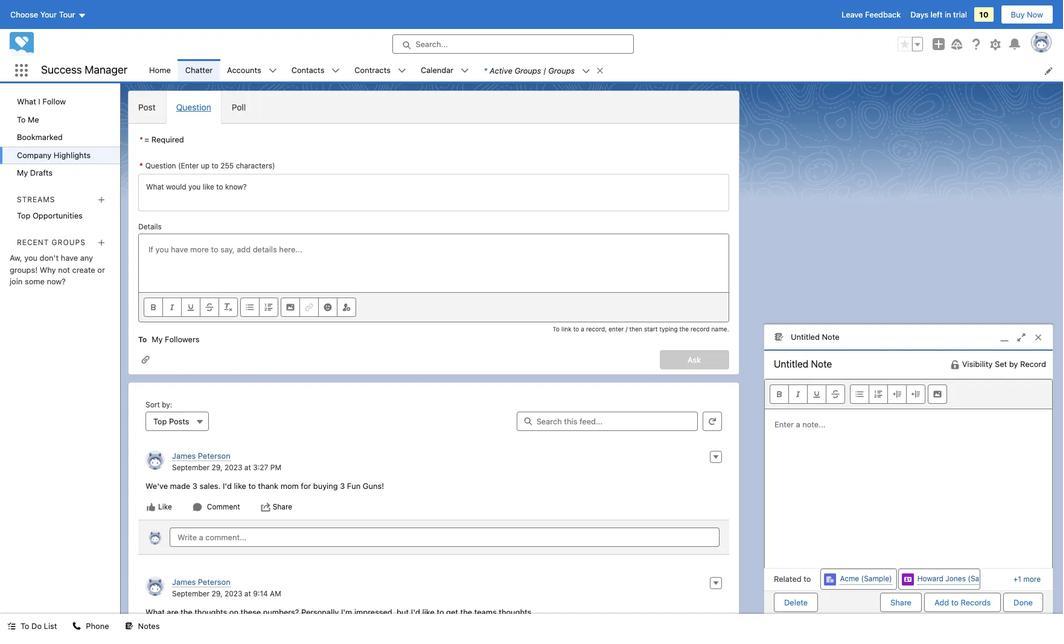 Task type: locate. For each thing, give the bounding box(es) containing it.
highlights
[[54, 150, 91, 160]]

to
[[17, 114, 26, 124], [553, 325, 560, 332], [138, 335, 147, 344], [21, 621, 29, 631]]

related
[[774, 574, 801, 584]]

record
[[691, 325, 710, 332]]

chatter link
[[178, 59, 220, 81]]

share down the "mom"
[[273, 502, 292, 511]]

name.
[[711, 325, 729, 332]]

2023
[[224, 463, 242, 472], [224, 589, 242, 598]]

* down * = required
[[139, 161, 143, 170]]

1 vertical spatial top
[[153, 417, 167, 426]]

0 vertical spatial toolbar
[[139, 292, 728, 321]]

i'd inside james peterson, september 29, 2023 at 9:14 am element
[[411, 607, 420, 617]]

1 horizontal spatial format text element
[[770, 384, 845, 404]]

accounts list item
[[220, 59, 284, 81]]

0 vertical spatial *
[[484, 65, 487, 75]]

1 vertical spatial james
[[172, 577, 196, 587]]

1 james peterson image from the top
[[145, 450, 165, 470]]

1 vertical spatial format text element
[[770, 384, 845, 404]]

=
[[144, 135, 149, 144]]

1 horizontal spatial what
[[145, 607, 165, 617]]

peterson inside "james peterson september 29, 2023 at 3:27 pm"
[[198, 451, 230, 461]]

days
[[910, 10, 928, 19]]

3 right made at the left of the page
[[192, 481, 197, 490]]

james peterson september 29, 2023 at 3:27 pm
[[172, 451, 281, 472]]

peterson up september 29, 2023 at 9:14 am link
[[198, 577, 230, 587]]

1 29, from the top
[[212, 463, 222, 472]]

like down september 29, 2023 at 3:27 pm link
[[234, 481, 246, 490]]

29, inside "james peterson september 29, 2023 at 3:27 pm"
[[212, 463, 222, 472]]

0 vertical spatial question
[[176, 102, 211, 112]]

bookmarked
[[17, 132, 63, 142]]

streams link
[[17, 195, 55, 204]]

0 horizontal spatial top
[[17, 211, 30, 220]]

company
[[17, 150, 51, 160]]

text default image left the 'do'
[[7, 622, 16, 630]]

opportunities
[[33, 211, 83, 220]]

but
[[397, 607, 409, 617]]

peterson inside james peterson september 29, 2023 at 9:14 am
[[198, 577, 230, 587]]

0 horizontal spatial thoughts
[[195, 607, 227, 617]]

top down streams
[[17, 211, 30, 220]]

0 vertical spatial top
[[17, 211, 30, 220]]

followers
[[165, 334, 199, 344]]

set
[[995, 359, 1007, 369]]

acme
[[840, 574, 859, 583]]

by
[[1009, 359, 1018, 369]]

we've made 3 sales. i'd like to thank mom for buying 3 fun guns!
[[145, 481, 384, 490]]

* question (enter up to 255 characters)
[[139, 161, 275, 170]]

james peterson link up september 29, 2023 at 3:27 pm link
[[172, 451, 230, 461]]

2 29, from the top
[[212, 589, 222, 598]]

top
[[17, 211, 30, 220], [153, 417, 167, 426]]

2 vertical spatial *
[[139, 161, 143, 170]]

0 horizontal spatial like
[[234, 481, 246, 490]]

september for 3
[[172, 463, 210, 472]]

text default image for to do list button
[[7, 622, 16, 630]]

why not create or join some now?
[[10, 265, 105, 286]]

share inside share popup button
[[273, 502, 292, 511]]

top down the sort by:
[[153, 417, 167, 426]]

1 peterson from the top
[[198, 451, 230, 461]]

tab list
[[128, 91, 739, 124]]

question
[[176, 102, 211, 112], [145, 161, 176, 170]]

2 at from the top
[[244, 589, 251, 598]]

toolbar
[[139, 292, 728, 321], [765, 379, 1052, 409]]

* active groups | groups
[[484, 65, 575, 75]]

the right the get
[[460, 607, 472, 617]]

group
[[898, 37, 923, 51]]

1 vertical spatial what
[[145, 607, 165, 617]]

0 horizontal spatial share
[[273, 502, 292, 511]]

question down * = required
[[145, 161, 176, 170]]

to left followers
[[138, 335, 147, 344]]

sort by:
[[145, 400, 172, 409]]

format text element
[[144, 297, 238, 317], [770, 384, 845, 404]]

james peterson image
[[145, 450, 165, 470], [145, 576, 165, 596]]

3 left the fun
[[340, 481, 345, 490]]

text default image inside notes button
[[125, 622, 133, 630]]

0 vertical spatial 29,
[[212, 463, 222, 472]]

to inside button
[[21, 621, 29, 631]]

contacts list item
[[284, 59, 347, 81]]

to left a
[[573, 325, 579, 332]]

question down chatter link
[[176, 102, 211, 112]]

0 horizontal spatial (sample)
[[861, 574, 892, 583]]

1 horizontal spatial groups
[[515, 65, 541, 75]]

note
[[822, 332, 839, 341]]

left
[[931, 10, 943, 19]]

format text element up followers
[[144, 297, 238, 317]]

at inside "james peterson september 29, 2023 at 3:27 pm"
[[244, 463, 251, 472]]

1 september from the top
[[172, 463, 210, 472]]

untitled
[[791, 332, 820, 341]]

2 thoughts from the left
[[499, 607, 531, 617]]

recent
[[17, 238, 49, 247]]

top for top posts
[[153, 417, 167, 426]]

the right "are"
[[181, 607, 192, 617]]

1 vertical spatial 29,
[[212, 589, 222, 598]]

james up "are"
[[172, 577, 196, 587]]

thoughts left the on
[[195, 607, 227, 617]]

3
[[192, 481, 197, 490], [340, 481, 345, 490]]

(enter
[[178, 161, 199, 170]]

james inside james peterson september 29, 2023 at 9:14 am
[[172, 577, 196, 587]]

1 2023 from the top
[[224, 463, 242, 472]]

contact image
[[902, 573, 914, 585]]

0 horizontal spatial i'd
[[223, 481, 232, 490]]

format text element down untitled
[[770, 384, 845, 404]]

personally
[[301, 607, 339, 617]]

text default image inside like button
[[146, 502, 156, 512]]

drafts
[[30, 168, 53, 177]]

what inside james peterson, september 29, 2023 at 9:14 am element
[[145, 607, 165, 617]]

don't
[[40, 253, 59, 263]]

29,
[[212, 463, 222, 472], [212, 589, 222, 598]]

2023 for on
[[224, 589, 242, 598]]

september inside "james peterson september 29, 2023 at 3:27 pm"
[[172, 463, 210, 472]]

james peterson, september 29, 2023 at 3:27 pm element
[[138, 443, 729, 520]]

text default image for like button at left bottom
[[146, 502, 156, 512]]

at
[[244, 463, 251, 472], [244, 589, 251, 598]]

to left thank at the left of the page
[[248, 481, 256, 490]]

1 at from the top
[[244, 463, 251, 472]]

peterson up september 29, 2023 at 3:27 pm link
[[198, 451, 230, 461]]

i'd
[[223, 481, 232, 490], [411, 607, 420, 617]]

at left 3:27
[[244, 463, 251, 472]]

list
[[142, 59, 1063, 81]]

some
[[25, 277, 45, 286]]

1 horizontal spatial (sample)
[[968, 574, 999, 583]]

text default image
[[332, 67, 340, 75], [461, 67, 469, 75], [146, 502, 156, 512], [261, 502, 270, 512], [7, 622, 16, 630]]

2023 inside james peterson september 29, 2023 at 9:14 am
[[224, 589, 242, 598]]

to for to my followers
[[138, 335, 147, 344]]

my left "drafts"
[[17, 168, 28, 177]]

1 vertical spatial james peterson image
[[145, 576, 165, 596]]

howard jones (sample) link
[[917, 574, 999, 585]]

september inside james peterson september 29, 2023 at 9:14 am
[[172, 589, 210, 598]]

details
[[138, 222, 162, 231]]

to for to me
[[17, 114, 26, 124]]

my left followers
[[152, 334, 163, 344]]

0 horizontal spatial my
[[17, 168, 28, 177]]

share down contact icon
[[890, 597, 912, 607]]

groups up have
[[52, 238, 86, 247]]

list containing home
[[142, 59, 1063, 81]]

2 peterson from the top
[[198, 577, 230, 587]]

2 (sample) from the left
[[968, 574, 999, 583]]

ask button
[[660, 350, 729, 369]]

add to records
[[934, 597, 991, 607]]

howard
[[917, 574, 943, 583]]

1 vertical spatial like
[[422, 607, 435, 617]]

1 vertical spatial peterson
[[198, 577, 230, 587]]

to inside "link"
[[17, 114, 26, 124]]

1 james peterson link from the top
[[172, 451, 230, 461]]

top inside top opportunities link
[[17, 211, 30, 220]]

account image
[[824, 573, 836, 585]]

like inside the james peterson, september 29, 2023 at 3:27 pm element
[[234, 481, 246, 490]]

thoughts right teams
[[499, 607, 531, 617]]

james for are
[[172, 577, 196, 587]]

share button
[[260, 502, 293, 512]]

0 vertical spatial share
[[273, 502, 292, 511]]

1 horizontal spatial like
[[422, 607, 435, 617]]

post
[[138, 102, 156, 112]]

share
[[273, 502, 292, 511], [890, 597, 912, 607]]

1 horizontal spatial top
[[153, 417, 167, 426]]

0 horizontal spatial groups
[[52, 238, 86, 247]]

0 vertical spatial james peterson image
[[145, 450, 165, 470]]

1 vertical spatial 2023
[[224, 589, 242, 598]]

1 vertical spatial *
[[139, 135, 143, 144]]

2023 left 3:27
[[224, 463, 242, 472]]

0 vertical spatial james peterson link
[[172, 451, 230, 461]]

search...
[[416, 39, 448, 49]]

2 september from the top
[[172, 589, 210, 598]]

to right add
[[951, 597, 959, 607]]

0 vertical spatial i'd
[[223, 481, 232, 490]]

these
[[241, 607, 261, 617]]

2023 for i'd
[[224, 463, 242, 472]]

groups left |
[[515, 65, 541, 75]]

29, up sales.
[[212, 463, 222, 472]]

notes button
[[117, 614, 167, 638]]

james peterson link
[[172, 451, 230, 461], [172, 577, 230, 587]]

text default image left like
[[146, 502, 156, 512]]

thank
[[258, 481, 278, 490]]

format text element inside untitled note dialog
[[770, 384, 845, 404]]

groups!
[[10, 265, 38, 274]]

2 james peterson link from the top
[[172, 577, 230, 587]]

text default image inside share popup button
[[261, 502, 270, 512]]

i'd right sales.
[[223, 481, 232, 490]]

1 vertical spatial at
[[244, 589, 251, 598]]

contracts list item
[[347, 59, 413, 81]]

groups
[[515, 65, 541, 75], [548, 65, 575, 75], [52, 238, 86, 247]]

text default image down we've made 3 sales. i'd like to thank mom for buying 3 fun guns!
[[261, 502, 270, 512]]

to link to a record, enter / then start typing the record name.
[[553, 325, 729, 332]]

0 vertical spatial september
[[172, 463, 210, 472]]

list item
[[476, 59, 610, 81]]

september up made at the left of the page
[[172, 463, 210, 472]]

/
[[626, 325, 628, 332]]

0 vertical spatial what
[[17, 97, 36, 106]]

james peterson, september 29, 2023 at 9:14 am element
[[138, 569, 729, 638]]

0 vertical spatial at
[[244, 463, 251, 472]]

top for top opportunities
[[17, 211, 30, 220]]

to left the get
[[437, 607, 444, 617]]

Search this feed... search field
[[517, 412, 698, 431]]

to left the 'do'
[[21, 621, 29, 631]]

to left link
[[553, 325, 560, 332]]

(sample) up 'records'
[[968, 574, 999, 583]]

0 horizontal spatial 3
[[192, 481, 197, 490]]

0 vertical spatial peterson
[[198, 451, 230, 461]]

what left i
[[17, 97, 36, 106]]

james peterson link up september 29, 2023 at 9:14 am link
[[172, 577, 230, 587]]

1 vertical spatial james peterson link
[[172, 577, 230, 587]]

text default image right calendar
[[461, 67, 469, 75]]

0 horizontal spatial what
[[17, 97, 36, 106]]

we've
[[145, 481, 168, 490]]

(sample)
[[861, 574, 892, 583], [968, 574, 999, 583]]

september up "are"
[[172, 589, 210, 598]]

(sample) right acme
[[861, 574, 892, 583]]

1 vertical spatial toolbar
[[765, 379, 1052, 409]]

1 vertical spatial i'd
[[411, 607, 420, 617]]

0 vertical spatial format text element
[[144, 297, 238, 317]]

to inside to my followers
[[138, 335, 147, 344]]

2023 up the on
[[224, 589, 242, 598]]

done button
[[1003, 593, 1043, 612]]

my drafts link
[[0, 164, 120, 182]]

None text field
[[764, 350, 889, 377]]

Sort by: button
[[145, 412, 209, 431]]

success manager
[[41, 64, 127, 76]]

1 horizontal spatial thoughts
[[499, 607, 531, 617]]

1 horizontal spatial share
[[890, 597, 912, 607]]

1
[[1018, 574, 1021, 583]]

what up notes at left bottom
[[145, 607, 165, 617]]

impressed,
[[354, 607, 395, 617]]

1 thoughts from the left
[[195, 607, 227, 617]]

aw, you don't have any groups!
[[10, 253, 93, 274]]

2 2023 from the top
[[224, 589, 242, 598]]

1 horizontal spatial i'd
[[411, 607, 420, 617]]

1 vertical spatial september
[[172, 589, 210, 598]]

james inside "james peterson september 29, 2023 at 3:27 pm"
[[172, 451, 196, 461]]

the right typing
[[679, 325, 689, 332]]

text default image
[[596, 66, 604, 75], [268, 67, 277, 75], [398, 67, 406, 75], [582, 67, 590, 75], [950, 360, 960, 369], [192, 502, 202, 512], [73, 622, 81, 630], [125, 622, 133, 630]]

0 vertical spatial james
[[172, 451, 196, 461]]

not
[[58, 265, 70, 274]]

calendar list item
[[413, 59, 476, 81]]

chatter
[[185, 65, 213, 75]]

0 vertical spatial like
[[234, 481, 246, 490]]

now?
[[47, 277, 66, 286]]

groups right |
[[548, 65, 575, 75]]

255
[[220, 161, 234, 170]]

top inside top posts button
[[153, 417, 167, 426]]

29, inside james peterson september 29, 2023 at 9:14 am
[[212, 589, 222, 598]]

to left me
[[17, 114, 26, 124]]

james peterson link for thoughts
[[172, 577, 230, 587]]

1 horizontal spatial toolbar
[[765, 379, 1052, 409]]

2 3 from the left
[[340, 481, 345, 490]]

2 james peterson image from the top
[[145, 576, 165, 596]]

* left =
[[139, 135, 143, 144]]

0 vertical spatial 2023
[[224, 463, 242, 472]]

text default image right contacts
[[332, 67, 340, 75]]

like left the get
[[422, 607, 435, 617]]

1 vertical spatial share
[[890, 597, 912, 607]]

september
[[172, 463, 210, 472], [172, 589, 210, 598]]

1 james from the top
[[172, 451, 196, 461]]

text default image inside accounts list item
[[268, 67, 277, 75]]

29, for sales.
[[212, 463, 222, 472]]

0 horizontal spatial format text element
[[144, 297, 238, 317]]

james peterson image for what
[[145, 576, 165, 596]]

james peterson image up notes at left bottom
[[145, 576, 165, 596]]

at left 9:14
[[244, 589, 251, 598]]

at inside james peterson september 29, 2023 at 9:14 am
[[244, 589, 251, 598]]

phone
[[86, 621, 109, 631]]

contacts link
[[284, 59, 332, 81]]

i'd right the but
[[411, 607, 420, 617]]

Write a comment... text field
[[170, 528, 719, 547]]

1 vertical spatial my
[[152, 334, 163, 344]]

text default image inside to do list button
[[7, 622, 16, 630]]

james up made at the left of the page
[[172, 451, 196, 461]]

to inside button
[[951, 597, 959, 607]]

james for made
[[172, 451, 196, 461]]

to inside james peterson, september 29, 2023 at 9:14 am element
[[437, 607, 444, 617]]

* left active
[[484, 65, 487, 75]]

1 horizontal spatial 3
[[340, 481, 345, 490]]

2 james from the top
[[172, 577, 196, 587]]

post link
[[129, 91, 166, 123]]

29, left 9:14
[[212, 589, 222, 598]]

james peterson image up we've
[[145, 450, 165, 470]]

leave
[[842, 10, 863, 19]]

2023 inside "james peterson september 29, 2023 at 3:27 pm"
[[224, 463, 242, 472]]

|
[[543, 65, 546, 75]]

align text element
[[240, 297, 278, 317]]

2 horizontal spatial groups
[[548, 65, 575, 75]]



Task type: describe. For each thing, give the bounding box(es) containing it.
records
[[961, 597, 991, 607]]

text default image inside the 'contracts' list item
[[398, 67, 406, 75]]

* for * = required
[[139, 135, 143, 144]]

to right up
[[212, 161, 218, 170]]

share inside share button
[[890, 597, 912, 607]]

what for what are the thoughts on these numbers? personally i'm impressed, but i'd like to get the teams thoughts
[[145, 607, 165, 617]]

delete status
[[774, 593, 880, 612]]

my drafts
[[17, 168, 53, 177]]

enter
[[609, 325, 624, 332]]

streams
[[17, 195, 55, 204]]

0 horizontal spatial toolbar
[[139, 292, 728, 321]]

james peterson image
[[148, 530, 162, 544]]

leave feedback
[[842, 10, 901, 19]]

text default image inside calendar list item
[[461, 67, 469, 75]]

mom
[[281, 481, 299, 490]]

sales.
[[199, 481, 221, 490]]

peterson for thoughts
[[198, 577, 230, 587]]

september for the
[[172, 589, 210, 598]]

text default image inside contacts list item
[[332, 67, 340, 75]]

to for to link to a record, enter / then start typing the record name.
[[553, 325, 560, 332]]

1 horizontal spatial the
[[460, 607, 472, 617]]

manager
[[85, 64, 127, 76]]

1 horizontal spatial my
[[152, 334, 163, 344]]

what i follow link
[[0, 93, 120, 111]]

to me
[[17, 114, 39, 124]]

format text element for align text element
[[144, 297, 238, 317]]

record
[[1020, 359, 1046, 369]]

home link
[[142, 59, 178, 81]]

buy now button
[[1001, 5, 1053, 24]]

29, for thoughts
[[212, 589, 222, 598]]

poll link
[[221, 91, 256, 123]]

Details text field
[[139, 234, 728, 292]]

delete button
[[774, 593, 818, 612]]

feedback
[[865, 10, 901, 19]]

3:27
[[253, 463, 268, 472]]

get
[[446, 607, 458, 617]]

recent groups
[[17, 238, 86, 247]]

i
[[38, 97, 40, 106]]

success
[[41, 64, 82, 76]]

buy
[[1011, 10, 1025, 19]]

join
[[10, 277, 23, 286]]

i'm
[[341, 607, 352, 617]]

to my followers
[[138, 334, 199, 344]]

What would you like to know? text field
[[138, 174, 729, 211]]

peterson for sales.
[[198, 451, 230, 461]]

1 (sample) from the left
[[861, 574, 892, 583]]

link
[[561, 325, 571, 332]]

+ 1 more
[[1013, 574, 1041, 583]]

contracts link
[[347, 59, 398, 81]]

toolbar inside untitled note dialog
[[765, 379, 1052, 409]]

to for to do list
[[21, 621, 29, 631]]

contacts
[[291, 65, 324, 75]]

james peterson september 29, 2023 at 9:14 am
[[172, 577, 281, 598]]

calendar link
[[413, 59, 461, 81]]

text default image inside the comment button
[[192, 502, 202, 512]]

or
[[97, 265, 105, 274]]

you
[[24, 253, 37, 263]]

visibility set by record
[[962, 359, 1046, 369]]

top opportunities link
[[0, 207, 120, 225]]

list item containing *
[[476, 59, 610, 81]]

james peterson link for sales.
[[172, 451, 230, 461]]

* for * question (enter up to 255 characters)
[[139, 161, 143, 170]]

0 vertical spatial my
[[17, 168, 28, 177]]

untitled note
[[791, 332, 839, 341]]

1 vertical spatial question
[[145, 161, 176, 170]]

company highlights link
[[0, 146, 120, 164]]

buying
[[313, 481, 338, 490]]

text default image inside untitled note dialog
[[950, 360, 960, 369]]

0 horizontal spatial the
[[181, 607, 192, 617]]

insert content element
[[281, 297, 356, 317]]

+
[[1013, 574, 1018, 583]]

company highlights
[[17, 150, 91, 160]]

add
[[934, 597, 949, 607]]

choose your tour button
[[10, 5, 87, 24]]

phone button
[[65, 614, 116, 638]]

visibility
[[962, 359, 993, 369]]

to me link
[[0, 111, 120, 129]]

format body element
[[850, 384, 925, 404]]

your
[[40, 10, 57, 19]]

required
[[151, 135, 184, 144]]

comment
[[207, 502, 240, 511]]

me
[[28, 114, 39, 124]]

now
[[1027, 10, 1043, 19]]

aw,
[[10, 253, 22, 263]]

1 3 from the left
[[192, 481, 197, 490]]

i'd inside the james peterson, september 29, 2023 at 3:27 pm element
[[223, 481, 232, 490]]

september 29, 2023 at 9:14 am link
[[172, 589, 281, 598]]

untitled note dialog
[[764, 324, 1053, 614]]

format text element for format body "element"
[[770, 384, 845, 404]]

for
[[301, 481, 311, 490]]

guns!
[[363, 481, 384, 490]]

like button
[[145, 502, 173, 512]]

* = required
[[139, 135, 184, 144]]

text default image for share popup button
[[261, 502, 270, 512]]

to inside the james peterson, september 29, 2023 at 3:27 pm element
[[248, 481, 256, 490]]

fun
[[347, 481, 361, 490]]

to right related
[[804, 574, 811, 584]]

add to records button
[[924, 593, 1001, 612]]

create
[[72, 265, 95, 274]]

delete
[[784, 597, 808, 607]]

Compose text text field
[[765, 409, 1052, 567]]

text default image inside phone button
[[73, 622, 81, 630]]

question inside tab list
[[176, 102, 211, 112]]

like inside james peterson, september 29, 2023 at 9:14 am element
[[422, 607, 435, 617]]

follow
[[42, 97, 66, 106]]

sort
[[145, 400, 160, 409]]

james peterson image for we've
[[145, 450, 165, 470]]

2 horizontal spatial the
[[679, 325, 689, 332]]

calendar
[[421, 65, 453, 75]]

home
[[149, 65, 171, 75]]

at for these
[[244, 589, 251, 598]]

top posts
[[153, 417, 189, 426]]

tab list containing post
[[128, 91, 739, 124]]

* for * active groups | groups
[[484, 65, 487, 75]]

what for what i follow
[[17, 97, 36, 106]]

leave feedback link
[[842, 10, 901, 19]]

what i follow
[[17, 97, 66, 106]]

related to
[[774, 574, 811, 584]]

at for like
[[244, 463, 251, 472]]

acme (sample) link
[[840, 574, 892, 585]]

are
[[167, 607, 178, 617]]

more
[[1023, 574, 1041, 583]]



Task type: vqa. For each thing, say whether or not it's contained in the screenshot.
the 270 within the YOU HAVE AN UPCOMING TASK ABOUT GLOBAL MEDIA - 270 WIDGETS (SAMPLE)
no



